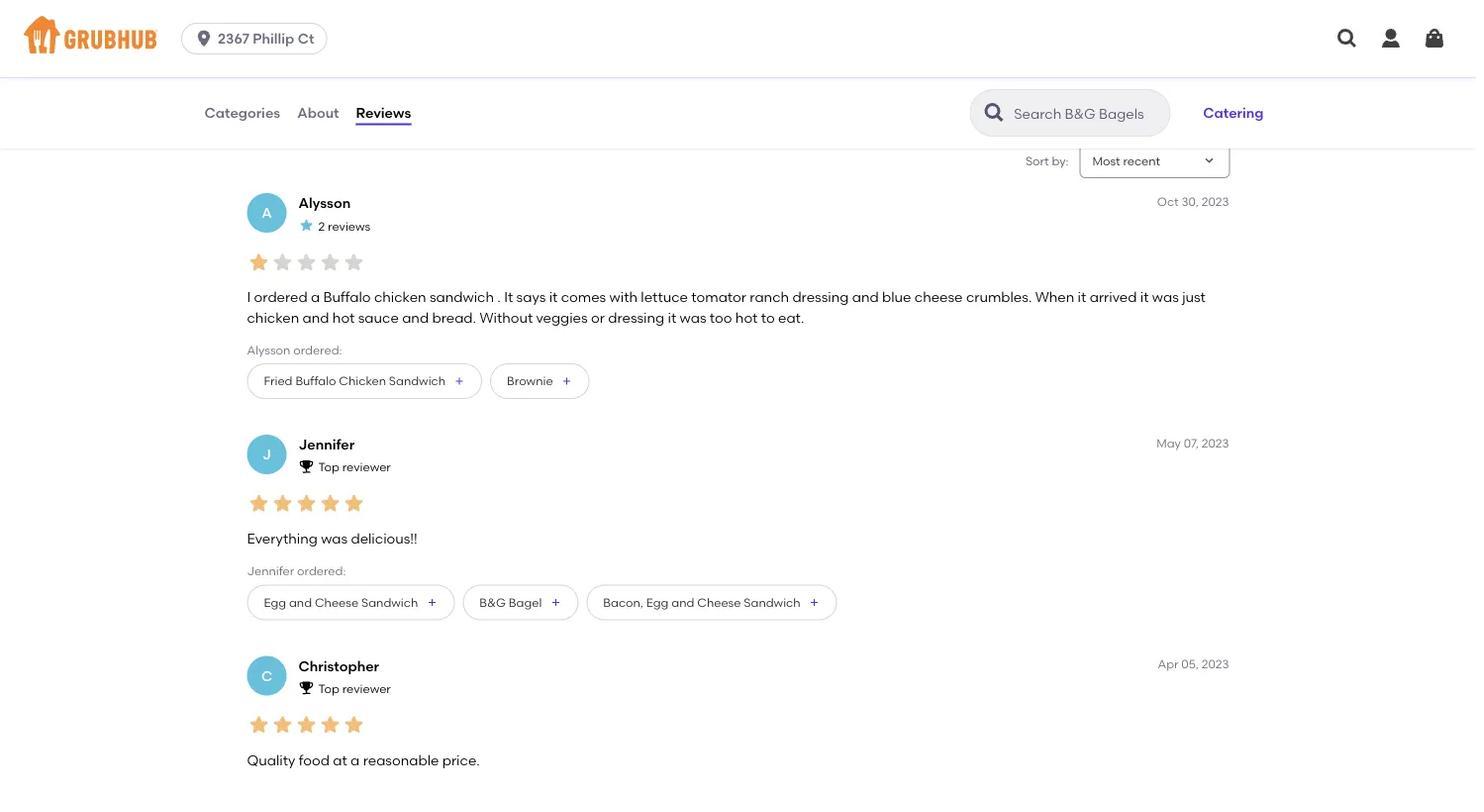 Task type: vqa. For each thing, say whether or not it's contained in the screenshot.
the a within + ADD A NEW ADDRESS button
no



Task type: locate. For each thing, give the bounding box(es) containing it.
trophy icon image right j at bottom left
[[299, 459, 314, 475]]

buffalo inside fried buffalo chicken sandwich button
[[295, 374, 336, 388]]

0 horizontal spatial cheese
[[315, 595, 359, 609]]

and inside 'button'
[[672, 595, 694, 609]]

alysson for alysson
[[299, 195, 351, 212]]

food down ct on the top left of the page
[[294, 55, 321, 69]]

star icon image
[[299, 217, 314, 233], [247, 250, 271, 274], [271, 250, 295, 274], [295, 250, 318, 274], [318, 250, 342, 274], [342, 250, 366, 274], [247, 492, 271, 515], [271, 492, 295, 515], [295, 492, 318, 515], [318, 492, 342, 515], [342, 492, 366, 515], [247, 713, 271, 737], [271, 713, 295, 737], [295, 713, 318, 737], [318, 713, 342, 737], [342, 713, 366, 737]]

and
[[852, 289, 879, 306], [303, 309, 329, 326], [402, 309, 429, 326], [289, 595, 312, 609], [672, 595, 694, 609]]

reviewer up 'delicious!!'
[[342, 460, 391, 474]]

jennifer right j at bottom left
[[299, 436, 355, 453]]

ct
[[298, 30, 314, 47]]

0 vertical spatial top reviewer
[[318, 460, 391, 474]]

was
[[1152, 289, 1179, 306], [680, 309, 706, 326], [321, 530, 348, 547]]

reviewer down "christopher"
[[342, 681, 391, 696]]

1 hot from the left
[[333, 309, 355, 326]]

2023 right 05,
[[1202, 657, 1229, 671]]

1 horizontal spatial jennifer
[[299, 436, 355, 453]]

0 horizontal spatial alysson
[[247, 343, 290, 357]]

0 horizontal spatial jennifer
[[247, 564, 294, 578]]

2023 for sandwich
[[1202, 194, 1229, 209]]

0 vertical spatial 2023
[[1202, 194, 1229, 209]]

chicken
[[374, 289, 426, 306], [247, 309, 299, 326]]

2 top from the top
[[318, 681, 339, 696]]

it down "lettuce"
[[668, 309, 676, 326]]

may 07, 2023
[[1157, 436, 1229, 450]]

jennifer ordered:
[[247, 564, 346, 578]]

alysson
[[299, 195, 351, 212], [247, 343, 290, 357]]

1 top from the top
[[318, 460, 339, 474]]

reviews button
[[355, 77, 412, 149]]

sauce
[[358, 309, 399, 326]]

0 vertical spatial buffalo
[[323, 289, 371, 306]]

cheese
[[315, 595, 359, 609], [697, 595, 741, 609]]

1 trophy icon image from the top
[[299, 459, 314, 475]]

alysson up 2
[[299, 195, 351, 212]]

sandwich for delicious!!
[[361, 595, 418, 609]]

1 vertical spatial trophy icon image
[[299, 680, 314, 696]]

1 horizontal spatial dressing
[[792, 289, 849, 306]]

0 vertical spatial dressing
[[792, 289, 849, 306]]

plus icon image inside egg and cheese sandwich button
[[426, 596, 438, 608]]

2
[[318, 219, 325, 233]]

plus icon image for b&g bagel
[[550, 596, 562, 608]]

plus icon image inside brownie 'button'
[[561, 375, 573, 387]]

2 vertical spatial 2023
[[1202, 657, 1229, 671]]

b&g bagel button
[[463, 585, 579, 620]]

top
[[318, 460, 339, 474], [318, 681, 339, 696]]

2 top reviewer from the top
[[318, 681, 391, 696]]

0 vertical spatial reviewer
[[342, 460, 391, 474]]

1 vertical spatial buffalo
[[295, 374, 336, 388]]

1 2023 from the top
[[1202, 194, 1229, 209]]

2367
[[218, 30, 249, 47]]

0 vertical spatial was
[[1152, 289, 1179, 306]]

2 trophy icon image from the top
[[299, 680, 314, 696]]

quality
[[247, 751, 295, 768]]

2 hot from the left
[[736, 309, 758, 326]]

ordered: down the everything was delicious!!
[[297, 564, 346, 578]]

was left the 'just'
[[1152, 289, 1179, 306]]

0 horizontal spatial hot
[[333, 309, 355, 326]]

dressing up eat. on the top
[[792, 289, 849, 306]]

1 vertical spatial top reviewer
[[318, 681, 391, 696]]

brownie button
[[490, 363, 590, 399]]

reviewer
[[342, 460, 391, 474], [342, 681, 391, 696]]

1 horizontal spatial chicken
[[374, 289, 426, 306]]

2023 for price.
[[1202, 657, 1229, 671]]

top reviewer for christopher
[[318, 681, 391, 696]]

ordered:
[[293, 343, 342, 357], [297, 564, 346, 578]]

svg image inside 2367 phillip ct button
[[194, 29, 214, 49]]

buffalo up the sauce
[[323, 289, 371, 306]]

2 cheese from the left
[[697, 595, 741, 609]]

veggies
[[536, 309, 588, 326]]

trophy icon image
[[299, 459, 314, 475], [299, 680, 314, 696]]

alysson ordered:
[[247, 343, 342, 357]]

1 horizontal spatial cheese
[[697, 595, 741, 609]]

1 vertical spatial chicken
[[247, 309, 299, 326]]

2 egg from the left
[[646, 595, 669, 609]]

a right ordered
[[311, 289, 320, 306]]

1 top reviewer from the top
[[318, 460, 391, 474]]

and up alysson ordered:
[[303, 309, 329, 326]]

j
[[262, 446, 271, 463]]

0 vertical spatial alysson
[[299, 195, 351, 212]]

2023 right 07,
[[1202, 436, 1229, 450]]

.
[[497, 289, 501, 306]]

plus icon image inside b&g bagel button
[[550, 596, 562, 608]]

b&g
[[479, 595, 506, 609]]

hot left the sauce
[[333, 309, 355, 326]]

to
[[761, 309, 775, 326]]

food
[[294, 55, 321, 69], [299, 751, 330, 768]]

buffalo right fried
[[295, 374, 336, 388]]

tomator
[[691, 289, 747, 306]]

food left 'at'
[[299, 751, 330, 768]]

0 vertical spatial food
[[294, 55, 321, 69]]

bacon, egg and cheese sandwich button
[[586, 585, 837, 620]]

1 vertical spatial food
[[299, 751, 330, 768]]

Sort by: field
[[1093, 152, 1161, 169]]

it
[[504, 289, 513, 306]]

i
[[247, 289, 251, 306]]

plus icon image for fried buffalo chicken sandwich
[[454, 375, 465, 387]]

jennifer for jennifer ordered:
[[247, 564, 294, 578]]

1 horizontal spatial alysson
[[299, 195, 351, 212]]

was left too
[[680, 309, 706, 326]]

crumbles.
[[966, 289, 1032, 306]]

0 horizontal spatial a
[[311, 289, 320, 306]]

1 vertical spatial alysson
[[247, 343, 290, 357]]

1 vertical spatial a
[[351, 751, 360, 768]]

bread.
[[432, 309, 476, 326]]

it right when
[[1078, 289, 1086, 306]]

without
[[480, 309, 533, 326]]

chicken down ordered
[[247, 309, 299, 326]]

1 vertical spatial 2023
[[1202, 436, 1229, 450]]

at
[[333, 751, 347, 768]]

on
[[353, 55, 370, 69]]

phillip
[[253, 30, 294, 47]]

2 reviewer from the top
[[342, 681, 391, 696]]

reviews
[[328, 219, 371, 233]]

chicken up the sauce
[[374, 289, 426, 306]]

plus icon image
[[454, 375, 465, 387], [561, 375, 573, 387], [426, 596, 438, 608], [550, 596, 562, 608], [809, 596, 820, 608]]

jennifer for jennifer
[[299, 436, 355, 453]]

egg right bacon,
[[646, 595, 669, 609]]

1 horizontal spatial hot
[[736, 309, 758, 326]]

1 cheese from the left
[[315, 595, 359, 609]]

2023
[[1202, 194, 1229, 209], [1202, 436, 1229, 450], [1202, 657, 1229, 671]]

0 vertical spatial jennifer
[[299, 436, 355, 453]]

recent
[[1123, 153, 1161, 168]]

1 vertical spatial top
[[318, 681, 339, 696]]

1 horizontal spatial was
[[680, 309, 706, 326]]

0 vertical spatial top
[[318, 460, 339, 474]]

cheese down jennifer ordered:
[[315, 595, 359, 609]]

0 vertical spatial trophy icon image
[[299, 459, 314, 475]]

1 vertical spatial jennifer
[[247, 564, 294, 578]]

hot left to
[[736, 309, 758, 326]]

plus icon image for bacon, egg and cheese sandwich
[[809, 596, 820, 608]]

1 reviewer from the top
[[342, 460, 391, 474]]

delicious!!
[[351, 530, 418, 547]]

top down "christopher"
[[318, 681, 339, 696]]

top reviewer up the everything was delicious!!
[[318, 460, 391, 474]]

catering
[[1203, 104, 1264, 121]]

trophy icon image for jennifer
[[299, 459, 314, 475]]

it
[[549, 289, 558, 306], [1078, 289, 1086, 306], [1140, 289, 1149, 306], [668, 309, 676, 326]]

0 horizontal spatial dressing
[[608, 309, 665, 326]]

just
[[1182, 289, 1206, 306]]

0 horizontal spatial chicken
[[247, 309, 299, 326]]

arrived
[[1090, 289, 1137, 306]]

svg image
[[1336, 27, 1359, 50], [1379, 27, 1403, 50], [1423, 27, 1447, 50], [194, 29, 214, 49]]

with
[[609, 289, 638, 306]]

0 horizontal spatial egg
[[264, 595, 286, 609]]

lettuce
[[641, 289, 688, 306]]

0 vertical spatial ordered:
[[293, 343, 342, 357]]

top right j at bottom left
[[318, 460, 339, 474]]

bacon, egg and cheese sandwich
[[603, 595, 801, 609]]

food inside 92 good food
[[294, 55, 321, 69]]

2 horizontal spatial was
[[1152, 289, 1179, 306]]

sandwich
[[389, 374, 446, 388], [361, 595, 418, 609], [744, 595, 801, 609]]

price.
[[442, 751, 480, 768]]

most recent
[[1093, 153, 1161, 168]]

ordered
[[254, 289, 308, 306]]

1 horizontal spatial egg
[[646, 595, 669, 609]]

correct order
[[446, 55, 491, 90]]

top for christopher
[[318, 681, 339, 696]]

1 vertical spatial ordered:
[[297, 564, 346, 578]]

3 2023 from the top
[[1202, 657, 1229, 671]]

plus icon image inside fried buffalo chicken sandwich button
[[454, 375, 465, 387]]

a
[[262, 204, 272, 221]]

plus icon image for egg and cheese sandwich
[[426, 596, 438, 608]]

dressing down with
[[608, 309, 665, 326]]

a right 'at'
[[351, 751, 360, 768]]

alysson up fried
[[247, 343, 290, 357]]

cheese right bacon,
[[697, 595, 741, 609]]

fried
[[264, 374, 293, 388]]

top reviewer
[[318, 460, 391, 474], [318, 681, 391, 696]]

search icon image
[[982, 101, 1006, 125]]

and left blue
[[852, 289, 879, 306]]

ordered: up the fried buffalo chicken sandwich
[[293, 343, 342, 357]]

0 vertical spatial a
[[311, 289, 320, 306]]

reviewer for christopher
[[342, 681, 391, 696]]

sandwich inside 'button'
[[744, 595, 801, 609]]

0 horizontal spatial was
[[321, 530, 348, 547]]

top reviewer down "christopher"
[[318, 681, 391, 696]]

2367 phillip ct
[[218, 30, 314, 47]]

brownie
[[507, 374, 553, 388]]

hot
[[333, 309, 355, 326], [736, 309, 758, 326]]

jennifer down everything
[[247, 564, 294, 578]]

and right bacon,
[[672, 595, 694, 609]]

was up jennifer ordered:
[[321, 530, 348, 547]]

plus icon image inside bacon, egg and cheese sandwich 'button'
[[809, 596, 820, 608]]

1 vertical spatial reviewer
[[342, 681, 391, 696]]

trophy icon image down "christopher"
[[299, 680, 314, 696]]

2023 right 30,
[[1202, 194, 1229, 209]]

oct 30, 2023
[[1157, 194, 1229, 209]]

1 egg from the left
[[264, 595, 286, 609]]

and down jennifer ordered:
[[289, 595, 312, 609]]

a
[[311, 289, 320, 306], [351, 751, 360, 768]]

buffalo
[[323, 289, 371, 306], [295, 374, 336, 388]]

egg down jennifer ordered:
[[264, 595, 286, 609]]



Task type: describe. For each thing, give the bounding box(es) containing it.
30,
[[1182, 194, 1199, 209]]

too
[[710, 309, 732, 326]]

and right the sauce
[[402, 309, 429, 326]]

i ordered a buffalo chicken sandwich . it says it comes with lettuce tomator ranch dressing and blue cheese crumbles.  when it arrived it was just chicken and hot sauce and bread. without veggies or dressing it was too hot to eat.
[[247, 289, 1206, 326]]

ordered: for was
[[297, 564, 346, 578]]

cheese inside 'button'
[[697, 595, 741, 609]]

about button
[[296, 77, 340, 149]]

ordered: for ordered
[[293, 343, 342, 357]]

it right arrived
[[1140, 289, 1149, 306]]

egg inside button
[[264, 595, 286, 609]]

sandwich for a
[[389, 374, 446, 388]]

top for jennifer
[[318, 460, 339, 474]]

92 good food
[[259, 33, 321, 69]]

correct
[[446, 55, 491, 69]]

92
[[259, 33, 275, 50]]

egg inside 'button'
[[646, 595, 669, 609]]

apr
[[1158, 657, 1179, 671]]

plus icon image for brownie
[[561, 375, 573, 387]]

trophy icon image for christopher
[[299, 680, 314, 696]]

2 2023 from the top
[[1202, 436, 1229, 450]]

alysson for alysson ordered:
[[247, 343, 290, 357]]

delivery
[[353, 75, 397, 90]]

1 horizontal spatial a
[[351, 751, 360, 768]]

about
[[297, 104, 339, 121]]

c
[[261, 667, 272, 684]]

categories button
[[203, 77, 281, 149]]

reviewer for jennifer
[[342, 460, 391, 474]]

categories
[[204, 104, 280, 121]]

order
[[446, 75, 477, 90]]

on time delivery
[[353, 55, 399, 90]]

everything
[[247, 530, 318, 547]]

egg and cheese sandwich
[[264, 595, 418, 609]]

2367 phillip ct button
[[181, 23, 335, 54]]

caret down icon image
[[1202, 153, 1217, 169]]

everything was delicious!!
[[247, 530, 418, 547]]

main navigation navigation
[[0, 0, 1476, 77]]

2 reviews
[[318, 219, 371, 233]]

sort
[[1026, 153, 1049, 168]]

top reviewer for jennifer
[[318, 460, 391, 474]]

time
[[373, 55, 399, 69]]

quality food at a reasonable price.
[[247, 751, 480, 768]]

by:
[[1052, 153, 1069, 168]]

comes
[[561, 289, 606, 306]]

05,
[[1182, 657, 1199, 671]]

1 vertical spatial dressing
[[608, 309, 665, 326]]

Search B&G Bagels search field
[[1012, 104, 1164, 123]]

b&g bagel
[[479, 595, 542, 609]]

it up the veggies
[[549, 289, 558, 306]]

oct
[[1157, 194, 1179, 209]]

may
[[1157, 436, 1181, 450]]

0 vertical spatial chicken
[[374, 289, 426, 306]]

good
[[259, 55, 291, 69]]

most
[[1093, 153, 1120, 168]]

bacon,
[[603, 595, 644, 609]]

bagel
[[509, 595, 542, 609]]

fried buffalo chicken sandwich button
[[247, 363, 482, 399]]

a inside i ordered a buffalo chicken sandwich . it says it comes with lettuce tomator ranch dressing and blue cheese crumbles.  when it arrived it was just chicken and hot sauce and bread. without veggies or dressing it was too hot to eat.
[[311, 289, 320, 306]]

catering button
[[1194, 91, 1273, 135]]

1 vertical spatial was
[[680, 309, 706, 326]]

eat.
[[778, 309, 804, 326]]

or
[[591, 309, 605, 326]]

reasonable
[[363, 751, 439, 768]]

chicken
[[339, 374, 386, 388]]

egg and cheese sandwich button
[[247, 585, 455, 620]]

christopher
[[299, 657, 379, 674]]

fried buffalo chicken sandwich
[[264, 374, 446, 388]]

says
[[516, 289, 546, 306]]

and inside button
[[289, 595, 312, 609]]

blue
[[882, 289, 911, 306]]

apr 05, 2023
[[1158, 657, 1229, 671]]

2 vertical spatial was
[[321, 530, 348, 547]]

07,
[[1184, 436, 1199, 450]]

ranch
[[750, 289, 789, 306]]

when
[[1035, 289, 1075, 306]]

cheese inside button
[[315, 595, 359, 609]]

reviews
[[356, 104, 411, 121]]

sandwich
[[430, 289, 494, 306]]

sort by:
[[1026, 153, 1069, 168]]

cheese
[[915, 289, 963, 306]]

buffalo inside i ordered a buffalo chicken sandwich . it says it comes with lettuce tomator ranch dressing and blue cheese crumbles.  when it arrived it was just chicken and hot sauce and bread. without veggies or dressing it was too hot to eat.
[[323, 289, 371, 306]]



